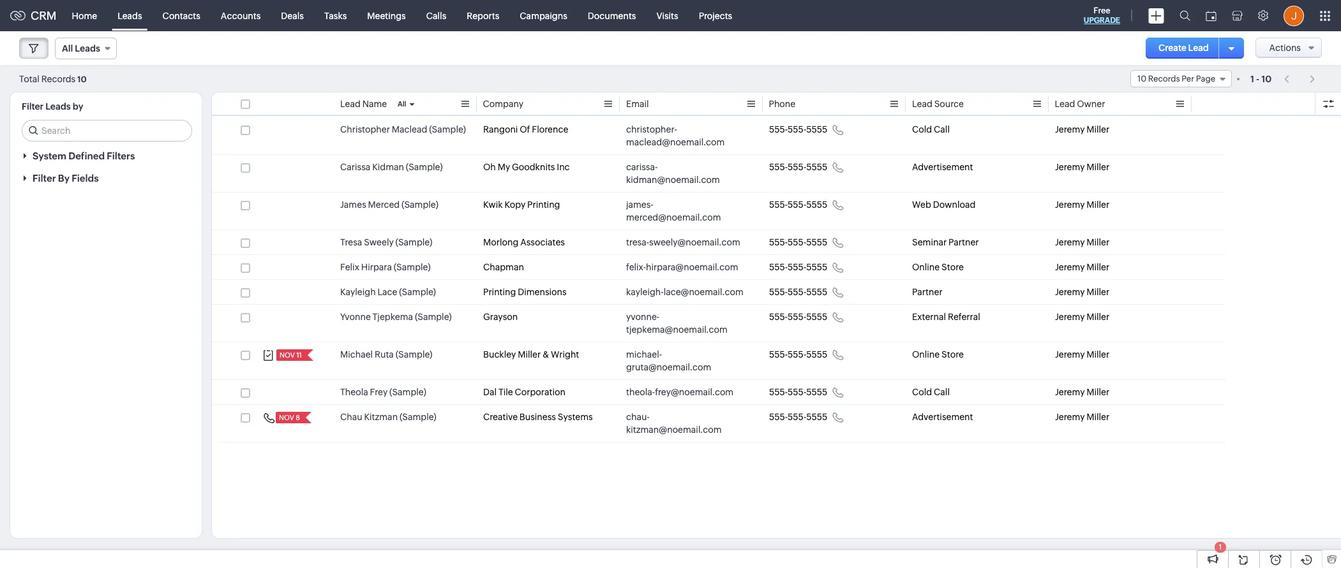Task type: vqa. For each thing, say whether or not it's contained in the screenshot.


Task type: describe. For each thing, give the bounding box(es) containing it.
filter for filter by fields
[[33, 173, 56, 184]]

deals
[[281, 11, 304, 21]]

michael- gruta@noemail.com link
[[626, 349, 744, 374]]

jeremy miller for yvonne- tjepkema@noemail.com
[[1055, 312, 1109, 322]]

frey
[[370, 387, 388, 398]]

felix hirpara (sample)
[[340, 262, 431, 273]]

maclead@noemail.com
[[626, 137, 725, 147]]

james merced (sample) link
[[340, 199, 438, 211]]

chau kitzman (sample)
[[340, 412, 436, 423]]

lead source
[[912, 99, 964, 109]]

miller for tresa-sweely@noemail.com
[[1087, 237, 1109, 248]]

cold call for theola-frey@noemail.com
[[912, 387, 950, 398]]

5555 for kayleigh-lace@noemail.com
[[806, 287, 827, 297]]

james- merced@noemail.com link
[[626, 199, 744, 224]]

theola
[[340, 387, 368, 398]]

james
[[340, 200, 366, 210]]

8
[[296, 414, 300, 422]]

rangoni
[[483, 124, 518, 135]]

calls link
[[416, 0, 457, 31]]

miller for theola-frey@noemail.com
[[1087, 387, 1109, 398]]

create menu element
[[1141, 0, 1172, 31]]

dal
[[483, 387, 497, 398]]

external referral
[[912, 312, 980, 322]]

online for michael- gruta@noemail.com
[[912, 350, 940, 360]]

call for theola-frey@noemail.com
[[934, 387, 950, 398]]

of
[[520, 124, 530, 135]]

chapman
[[483, 262, 524, 273]]

felix
[[340, 262, 359, 273]]

florence
[[532, 124, 568, 135]]

tresa sweely (sample) link
[[340, 236, 432, 249]]

leads for all leads
[[75, 43, 100, 54]]

visits link
[[646, 0, 688, 31]]

(sample) for theola frey (sample)
[[389, 387, 426, 398]]

tasks link
[[314, 0, 357, 31]]

carissa
[[340, 162, 370, 172]]

10 for total records 10
[[77, 74, 87, 84]]

create lead
[[1158, 43, 1209, 53]]

wright
[[551, 350, 579, 360]]

christopher-
[[626, 124, 677, 135]]

documents link
[[578, 0, 646, 31]]

tile
[[498, 387, 513, 398]]

defined
[[68, 151, 105, 161]]

jeremy miller for kayleigh-lace@noemail.com
[[1055, 287, 1109, 297]]

advertisement for chau- kitzman@noemail.com
[[912, 412, 973, 423]]

tresa sweely (sample)
[[340, 237, 432, 248]]

felix-hirpara@noemail.com
[[626, 262, 738, 273]]

555-555-5555 for carissa- kidman@noemail.com
[[769, 162, 827, 172]]

kayleigh-
[[626, 287, 664, 297]]

jeremy for tresa-sweely@noemail.com
[[1055, 237, 1085, 248]]

sweely
[[364, 237, 394, 248]]

555-555-5555 for james- merced@noemail.com
[[769, 200, 827, 210]]

owner
[[1077, 99, 1105, 109]]

lead for lead source
[[912, 99, 932, 109]]

records for total
[[41, 74, 75, 84]]

online for felix-hirpara@noemail.com
[[912, 262, 940, 273]]

1 horizontal spatial partner
[[948, 237, 979, 248]]

1 for 1 - 10
[[1250, 74, 1254, 84]]

555-555-5555 for michael- gruta@noemail.com
[[769, 350, 827, 360]]

corporation
[[515, 387, 565, 398]]

create
[[1158, 43, 1186, 53]]

yvonne tjepkema (sample) link
[[340, 311, 452, 324]]

carissa- kidman@noemail.com
[[626, 162, 720, 185]]

(sample) for tresa sweely (sample)
[[395, 237, 432, 248]]

miller for felix-hirpara@noemail.com
[[1087, 262, 1109, 273]]

miller for james- merced@noemail.com
[[1087, 200, 1109, 210]]

campaigns link
[[510, 0, 578, 31]]

business
[[519, 412, 556, 423]]

tresa-sweely@noemail.com link
[[626, 236, 740, 249]]

lead owner
[[1055, 99, 1105, 109]]

inc
[[557, 162, 570, 172]]

carissa-
[[626, 162, 658, 172]]

jeremy for carissa- kidman@noemail.com
[[1055, 162, 1085, 172]]

jeremy for yvonne- tjepkema@noemail.com
[[1055, 312, 1085, 322]]

yvonne tjepkema (sample)
[[340, 312, 452, 322]]

chau-
[[626, 412, 650, 423]]

michael-
[[626, 350, 662, 360]]

kayleigh lace (sample) link
[[340, 286, 436, 299]]

yvonne-
[[626, 312, 659, 322]]

name
[[362, 99, 387, 109]]

row group containing christopher maclead (sample)
[[212, 117, 1226, 443]]

kopy
[[504, 200, 525, 210]]

merced@noemail.com
[[626, 213, 721, 223]]

actions
[[1269, 43, 1301, 53]]

-
[[1256, 74, 1259, 84]]

jeremy for felix-hirpara@noemail.com
[[1055, 262, 1085, 273]]

buckley
[[483, 350, 516, 360]]

system
[[33, 151, 66, 161]]

jeremy for chau- kitzman@noemail.com
[[1055, 412, 1085, 423]]

christopher
[[340, 124, 390, 135]]

All Leads field
[[55, 38, 117, 59]]

fields
[[72, 173, 99, 184]]

11
[[296, 352, 302, 359]]

jeremy miller for christopher- maclead@noemail.com
[[1055, 124, 1109, 135]]

filter for filter leads by
[[22, 101, 43, 112]]

lead name
[[340, 99, 387, 109]]

10 records per page
[[1137, 74, 1215, 84]]

555-555-5555 for tresa-sweely@noemail.com
[[769, 237, 827, 248]]

by
[[58, 173, 70, 184]]

calendar image
[[1206, 11, 1217, 21]]

frey@noemail.com
[[655, 387, 734, 398]]

filter leads by
[[22, 101, 83, 112]]

jeremy miller for michael- gruta@noemail.com
[[1055, 350, 1109, 360]]

tjepkema@noemail.com
[[626, 325, 728, 335]]

crm link
[[10, 9, 57, 22]]

carissa kidman (sample) link
[[340, 161, 443, 174]]

1 - 10
[[1250, 74, 1272, 84]]

creative
[[483, 412, 518, 423]]

miller for yvonne- tjepkema@noemail.com
[[1087, 312, 1109, 322]]

web
[[912, 200, 931, 210]]

lace
[[378, 287, 397, 297]]

lead for lead owner
[[1055, 99, 1075, 109]]

theola frey (sample) link
[[340, 386, 426, 399]]

jeremy miller for carissa- kidman@noemail.com
[[1055, 162, 1109, 172]]

search element
[[1172, 0, 1198, 31]]

(sample) for christopher maclead (sample)
[[429, 124, 466, 135]]

jeremy miller for theola-frey@noemail.com
[[1055, 387, 1109, 398]]

profile element
[[1276, 0, 1312, 31]]

external
[[912, 312, 946, 322]]

(sample) for carissa kidman (sample)
[[406, 162, 443, 172]]



Task type: locate. For each thing, give the bounding box(es) containing it.
(sample) right kidman
[[406, 162, 443, 172]]

kidman@noemail.com
[[626, 175, 720, 185]]

call
[[934, 124, 950, 135], [934, 387, 950, 398]]

0 vertical spatial nov
[[280, 352, 295, 359]]

8 jeremy from the top
[[1055, 350, 1085, 360]]

sweely@noemail.com
[[649, 237, 740, 248]]

(sample) up the "kayleigh lace (sample)"
[[394, 262, 431, 273]]

miller for christopher- maclead@noemail.com
[[1087, 124, 1109, 135]]

theola-
[[626, 387, 655, 398]]

yvonne- tjepkema@noemail.com
[[626, 312, 728, 335]]

chau- kitzman@noemail.com link
[[626, 411, 744, 437]]

gruta@noemail.com
[[626, 363, 711, 373]]

10 left 'per'
[[1137, 74, 1146, 84]]

6 5555 from the top
[[806, 287, 827, 297]]

2 cold from the top
[[912, 387, 932, 398]]

0 horizontal spatial printing
[[483, 287, 516, 297]]

5 5555 from the top
[[806, 262, 827, 273]]

merced
[[368, 200, 400, 210]]

2 5555 from the top
[[806, 162, 827, 172]]

my
[[498, 162, 510, 172]]

email
[[626, 99, 649, 109]]

6 jeremy miller from the top
[[1055, 287, 1109, 297]]

5 jeremy from the top
[[1055, 262, 1085, 273]]

creative business systems
[[483, 412, 593, 423]]

nov 8 link
[[276, 412, 301, 424]]

1 vertical spatial nov
[[279, 414, 294, 422]]

0 vertical spatial partner
[[948, 237, 979, 248]]

michael ruta (sample) link
[[340, 349, 432, 361]]

filters
[[107, 151, 135, 161]]

miller for chau- kitzman@noemail.com
[[1087, 412, 1109, 423]]

5555 for james- merced@noemail.com
[[806, 200, 827, 210]]

1 jeremy miller from the top
[[1055, 124, 1109, 135]]

all up christopher maclead (sample) link
[[398, 100, 406, 108]]

2 vertical spatial leads
[[45, 101, 71, 112]]

2 horizontal spatial 10
[[1261, 74, 1272, 84]]

online store down the external referral
[[912, 350, 964, 360]]

5555 for michael- gruta@noemail.com
[[806, 350, 827, 360]]

1 vertical spatial all
[[398, 100, 406, 108]]

9 jeremy miller from the top
[[1055, 387, 1109, 398]]

jeremy for theola-frey@noemail.com
[[1055, 387, 1085, 398]]

profile image
[[1284, 5, 1304, 26]]

miller for kayleigh-lace@noemail.com
[[1087, 287, 1109, 297]]

1 horizontal spatial 1
[[1250, 74, 1254, 84]]

7 5555 from the top
[[806, 312, 827, 322]]

0 vertical spatial leads
[[118, 11, 142, 21]]

jeremy for christopher- maclead@noemail.com
[[1055, 124, 1085, 135]]

reports
[[467, 11, 499, 21]]

jeremy miller for chau- kitzman@noemail.com
[[1055, 412, 1109, 423]]

(sample) for michael ruta (sample)
[[396, 350, 432, 360]]

store down the external referral
[[941, 350, 964, 360]]

1 horizontal spatial records
[[1148, 74, 1180, 84]]

(sample) for felix hirpara (sample)
[[394, 262, 431, 273]]

morlong associates
[[483, 237, 565, 248]]

records up filter leads by
[[41, 74, 75, 84]]

0 vertical spatial filter
[[22, 101, 43, 112]]

5555 for felix-hirpara@noemail.com
[[806, 262, 827, 273]]

nov left 8
[[279, 414, 294, 422]]

5555 for tresa-sweely@noemail.com
[[806, 237, 827, 248]]

lead left source on the right
[[912, 99, 932, 109]]

leads right the home link
[[118, 11, 142, 21]]

(sample) right tjepkema
[[415, 312, 452, 322]]

555-555-5555 for christopher- maclead@noemail.com
[[769, 124, 827, 135]]

5555 for chau- kitzman@noemail.com
[[806, 412, 827, 423]]

morlong
[[483, 237, 518, 248]]

jeremy miller for james- merced@noemail.com
[[1055, 200, 1109, 210]]

2 call from the top
[[934, 387, 950, 398]]

1 vertical spatial cold call
[[912, 387, 950, 398]]

goodknits
[[512, 162, 555, 172]]

all for all leads
[[62, 43, 73, 54]]

0 horizontal spatial all
[[62, 43, 73, 54]]

10 5555 from the top
[[806, 412, 827, 423]]

records for 10
[[1148, 74, 1180, 84]]

cold call for christopher- maclead@noemail.com
[[912, 124, 950, 135]]

store for michael- gruta@noemail.com
[[941, 350, 964, 360]]

kwik
[[483, 200, 503, 210]]

store for felix-hirpara@noemail.com
[[941, 262, 964, 273]]

0 vertical spatial advertisement
[[912, 162, 973, 172]]

filter left the by
[[33, 173, 56, 184]]

0 horizontal spatial partner
[[912, 287, 943, 297]]

2 jeremy from the top
[[1055, 162, 1085, 172]]

(sample) right the maclead
[[429, 124, 466, 135]]

555-555-5555 for kayleigh-lace@noemail.com
[[769, 287, 827, 297]]

tresa
[[340, 237, 362, 248]]

1 store from the top
[[941, 262, 964, 273]]

campaigns
[[520, 11, 567, 21]]

online down the external
[[912, 350, 940, 360]]

total
[[19, 74, 39, 84]]

online store down seminar partner
[[912, 262, 964, 273]]

kitzman@noemail.com
[[626, 425, 722, 435]]

6 jeremy from the top
[[1055, 287, 1085, 297]]

9 jeremy from the top
[[1055, 387, 1085, 398]]

page
[[1196, 74, 1215, 84]]

1 cold call from the top
[[912, 124, 950, 135]]

printing up grayson
[[483, 287, 516, 297]]

navigation
[[1278, 70, 1322, 88]]

1 jeremy from the top
[[1055, 124, 1085, 135]]

web download
[[912, 200, 975, 210]]

555-555-5555 for felix-hirpara@noemail.com
[[769, 262, 827, 273]]

store down seminar partner
[[941, 262, 964, 273]]

0 vertical spatial cold
[[912, 124, 932, 135]]

printing right "kopy"
[[527, 200, 560, 210]]

filter
[[22, 101, 43, 112], [33, 173, 56, 184]]

create lead button
[[1146, 38, 1221, 59]]

0 horizontal spatial leads
[[45, 101, 71, 112]]

cold call
[[912, 124, 950, 135], [912, 387, 950, 398]]

kidman
[[372, 162, 404, 172]]

4 5555 from the top
[[806, 237, 827, 248]]

3 555-555-5555 from the top
[[769, 200, 827, 210]]

2 store from the top
[[941, 350, 964, 360]]

5555 for theola-frey@noemail.com
[[806, 387, 827, 398]]

search image
[[1180, 10, 1190, 21]]

&
[[543, 350, 549, 360]]

0 horizontal spatial 1
[[1219, 544, 1222, 551]]

2 online from the top
[[912, 350, 940, 360]]

kayleigh
[[340, 287, 376, 297]]

lead left owner
[[1055, 99, 1075, 109]]

2 cold call from the top
[[912, 387, 950, 398]]

row group
[[212, 117, 1226, 443]]

jeremy miller for tresa-sweely@noemail.com
[[1055, 237, 1109, 248]]

deals link
[[271, 0, 314, 31]]

1 cold from the top
[[912, 124, 932, 135]]

10 inside field
[[1137, 74, 1146, 84]]

nov for chau
[[279, 414, 294, 422]]

2 555-555-5555 from the top
[[769, 162, 827, 172]]

5555 for carissa- kidman@noemail.com
[[806, 162, 827, 172]]

1 vertical spatial store
[[941, 350, 964, 360]]

seminar partner
[[912, 237, 979, 248]]

jeremy for james- merced@noemail.com
[[1055, 200, 1085, 210]]

chau- kitzman@noemail.com
[[626, 412, 722, 435]]

1 vertical spatial online
[[912, 350, 940, 360]]

1 horizontal spatial 10
[[1137, 74, 1146, 84]]

online store for felix-hirpara@noemail.com
[[912, 262, 964, 273]]

2 jeremy miller from the top
[[1055, 162, 1109, 172]]

lead left the name
[[340, 99, 361, 109]]

by
[[73, 101, 83, 112]]

christopher- maclead@noemail.com link
[[626, 123, 744, 149]]

ruta
[[375, 350, 394, 360]]

phone
[[769, 99, 796, 109]]

10 up by at top left
[[77, 74, 87, 84]]

tresa-sweely@noemail.com
[[626, 237, 740, 248]]

grayson
[[483, 312, 518, 322]]

0 vertical spatial all
[[62, 43, 73, 54]]

jeremy for kayleigh-lace@noemail.com
[[1055, 287, 1085, 297]]

advertisement
[[912, 162, 973, 172], [912, 412, 973, 423]]

(sample) right kitzman
[[400, 412, 436, 423]]

felix hirpara (sample) link
[[340, 261, 431, 274]]

(sample) right frey
[[389, 387, 426, 398]]

9 5555 from the top
[[806, 387, 827, 398]]

2 advertisement from the top
[[912, 412, 973, 423]]

dal tile corporation
[[483, 387, 565, 398]]

online down seminar
[[912, 262, 940, 273]]

1 vertical spatial 1
[[1219, 544, 1222, 551]]

555-555-5555
[[769, 124, 827, 135], [769, 162, 827, 172], [769, 200, 827, 210], [769, 237, 827, 248], [769, 262, 827, 273], [769, 287, 827, 297], [769, 312, 827, 322], [769, 350, 827, 360], [769, 387, 827, 398], [769, 412, 827, 423]]

free
[[1094, 6, 1110, 15]]

1 555-555-5555 from the top
[[769, 124, 827, 135]]

lead right create
[[1188, 43, 1209, 53]]

reports link
[[457, 0, 510, 31]]

1 5555 from the top
[[806, 124, 827, 135]]

8 jeremy miller from the top
[[1055, 350, 1109, 360]]

1 vertical spatial call
[[934, 387, 950, 398]]

contacts link
[[152, 0, 211, 31]]

michael
[[340, 350, 373, 360]]

lead inside the create lead button
[[1188, 43, 1209, 53]]

create menu image
[[1148, 8, 1164, 23]]

home link
[[62, 0, 107, 31]]

1 vertical spatial leads
[[75, 43, 100, 54]]

online store
[[912, 262, 964, 273], [912, 350, 964, 360]]

miller for michael- gruta@noemail.com
[[1087, 350, 1109, 360]]

0 vertical spatial online store
[[912, 262, 964, 273]]

7 555-555-5555 from the top
[[769, 312, 827, 322]]

cold for theola-frey@noemail.com
[[912, 387, 932, 398]]

jeremy miller for felix-hirpara@noemail.com
[[1055, 262, 1109, 273]]

lead for lead name
[[340, 99, 361, 109]]

records inside field
[[1148, 74, 1180, 84]]

seminar
[[912, 237, 947, 248]]

555-555-5555 for theola-frey@noemail.com
[[769, 387, 827, 398]]

10 right -
[[1261, 74, 1272, 84]]

1 call from the top
[[934, 124, 950, 135]]

cold for christopher- maclead@noemail.com
[[912, 124, 932, 135]]

0 vertical spatial online
[[912, 262, 940, 273]]

(sample) right merced
[[402, 200, 438, 210]]

(sample) for chau kitzman (sample)
[[400, 412, 436, 423]]

1 vertical spatial online store
[[912, 350, 964, 360]]

chau kitzman (sample) link
[[340, 411, 436, 424]]

9 555-555-5555 from the top
[[769, 387, 827, 398]]

(sample) for james merced (sample)
[[402, 200, 438, 210]]

hirpara
[[361, 262, 392, 273]]

1 vertical spatial cold
[[912, 387, 932, 398]]

555-555-5555 for yvonne- tjepkema@noemail.com
[[769, 312, 827, 322]]

10 jeremy miller from the top
[[1055, 412, 1109, 423]]

source
[[934, 99, 964, 109]]

3 jeremy miller from the top
[[1055, 200, 1109, 210]]

filter inside dropdown button
[[33, 173, 56, 184]]

10 555-555-5555 from the top
[[769, 412, 827, 423]]

leads inside field
[[75, 43, 100, 54]]

nov 8
[[279, 414, 300, 422]]

theola frey (sample)
[[340, 387, 426, 398]]

company
[[483, 99, 524, 109]]

leads link
[[107, 0, 152, 31]]

1 horizontal spatial leads
[[75, 43, 100, 54]]

nov
[[280, 352, 295, 359], [279, 414, 294, 422]]

leads left by at top left
[[45, 101, 71, 112]]

associates
[[520, 237, 565, 248]]

0 vertical spatial store
[[941, 262, 964, 273]]

kitzman
[[364, 412, 398, 423]]

call for christopher- maclead@noemail.com
[[934, 124, 950, 135]]

chau
[[340, 412, 362, 423]]

felix-
[[626, 262, 646, 273]]

4 jeremy from the top
[[1055, 237, 1085, 248]]

all inside field
[[62, 43, 73, 54]]

1 vertical spatial partner
[[912, 287, 943, 297]]

4 jeremy miller from the top
[[1055, 237, 1109, 248]]

2 horizontal spatial leads
[[118, 11, 142, 21]]

kayleigh lace (sample)
[[340, 287, 436, 297]]

lead
[[1188, 43, 1209, 53], [340, 99, 361, 109], [912, 99, 932, 109], [1055, 99, 1075, 109]]

(sample) right sweely
[[395, 237, 432, 248]]

4 555-555-5555 from the top
[[769, 237, 827, 248]]

1 advertisement from the top
[[912, 162, 973, 172]]

0 horizontal spatial 10
[[77, 74, 87, 84]]

leads for filter leads by
[[45, 101, 71, 112]]

(sample) right lace
[[399, 287, 436, 297]]

10 Records Per Page field
[[1130, 70, 1232, 87]]

5555 for christopher- maclead@noemail.com
[[806, 124, 827, 135]]

1 horizontal spatial all
[[398, 100, 406, 108]]

visits
[[656, 11, 678, 21]]

nov left 11
[[280, 352, 295, 359]]

0 vertical spatial printing
[[527, 200, 560, 210]]

leads down home
[[75, 43, 100, 54]]

1 horizontal spatial printing
[[527, 200, 560, 210]]

3 jeremy from the top
[[1055, 200, 1085, 210]]

kayleigh-lace@noemail.com
[[626, 287, 743, 297]]

miller for carissa- kidman@noemail.com
[[1087, 162, 1109, 172]]

felix-hirpara@noemail.com link
[[626, 261, 738, 274]]

8 555-555-5555 from the top
[[769, 350, 827, 360]]

0 vertical spatial call
[[934, 124, 950, 135]]

1 for 1
[[1219, 544, 1222, 551]]

7 jeremy miller from the top
[[1055, 312, 1109, 322]]

nov for michael
[[280, 352, 295, 359]]

5 555-555-5555 from the top
[[769, 262, 827, 273]]

james-
[[626, 200, 653, 210]]

tresa-
[[626, 237, 649, 248]]

555-555-5555 for chau- kitzman@noemail.com
[[769, 412, 827, 423]]

6 555-555-5555 from the top
[[769, 287, 827, 297]]

1 vertical spatial filter
[[33, 173, 56, 184]]

0 vertical spatial cold call
[[912, 124, 950, 135]]

1 online from the top
[[912, 262, 940, 273]]

filter down the total
[[22, 101, 43, 112]]

jeremy for michael- gruta@noemail.com
[[1055, 350, 1085, 360]]

jeremy
[[1055, 124, 1085, 135], [1055, 162, 1085, 172], [1055, 200, 1085, 210], [1055, 237, 1085, 248], [1055, 262, 1085, 273], [1055, 287, 1085, 297], [1055, 312, 1085, 322], [1055, 350, 1085, 360], [1055, 387, 1085, 398], [1055, 412, 1085, 423]]

all for all
[[398, 100, 406, 108]]

2 online store from the top
[[912, 350, 964, 360]]

christopher- maclead@noemail.com
[[626, 124, 725, 147]]

0 horizontal spatial records
[[41, 74, 75, 84]]

(sample) right 'ruta' in the bottom of the page
[[396, 350, 432, 360]]

(sample) for yvonne tjepkema (sample)
[[415, 312, 452, 322]]

records
[[41, 74, 75, 84], [1148, 74, 1180, 84]]

printing
[[527, 200, 560, 210], [483, 287, 516, 297]]

3 5555 from the top
[[806, 200, 827, 210]]

5 jeremy miller from the top
[[1055, 262, 1109, 273]]

all up total records 10
[[62, 43, 73, 54]]

1 vertical spatial advertisement
[[912, 412, 973, 423]]

partner up the external
[[912, 287, 943, 297]]

8 5555 from the top
[[806, 350, 827, 360]]

1 vertical spatial printing
[[483, 287, 516, 297]]

1 online store from the top
[[912, 262, 964, 273]]

partner right seminar
[[948, 237, 979, 248]]

leads
[[118, 11, 142, 21], [75, 43, 100, 54], [45, 101, 71, 112]]

meetings link
[[357, 0, 416, 31]]

projects link
[[688, 0, 742, 31]]

online store for michael- gruta@noemail.com
[[912, 350, 964, 360]]

Search text field
[[22, 121, 191, 141]]

0 vertical spatial 1
[[1250, 74, 1254, 84]]

10 for 1 - 10
[[1261, 74, 1272, 84]]

7 jeremy from the top
[[1055, 312, 1085, 322]]

theola-frey@noemail.com link
[[626, 386, 734, 399]]

5555 for yvonne- tjepkema@noemail.com
[[806, 312, 827, 322]]

michael- gruta@noemail.com
[[626, 350, 711, 373]]

records left 'per'
[[1148, 74, 1180, 84]]

filter by fields button
[[10, 167, 202, 190]]

10 jeremy from the top
[[1055, 412, 1085, 423]]

advertisement for carissa- kidman@noemail.com
[[912, 162, 973, 172]]

10 inside total records 10
[[77, 74, 87, 84]]

(sample) for kayleigh lace (sample)
[[399, 287, 436, 297]]



